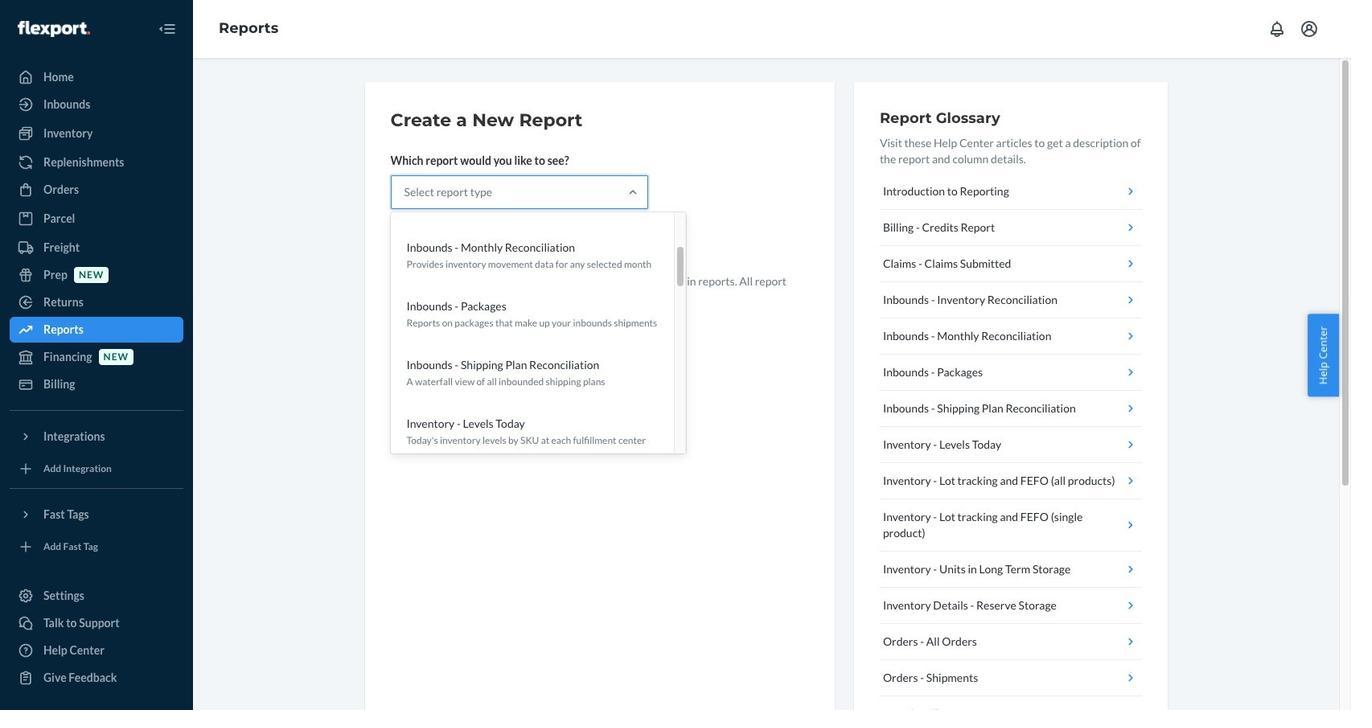 Task type: describe. For each thing, give the bounding box(es) containing it.
open account menu image
[[1300, 19, 1319, 39]]



Task type: vqa. For each thing, say whether or not it's contained in the screenshot.
the bottommost Fast
no



Task type: locate. For each thing, give the bounding box(es) containing it.
open notifications image
[[1268, 19, 1287, 39]]

flexport logo image
[[18, 21, 90, 37]]

close navigation image
[[158, 19, 177, 39]]



